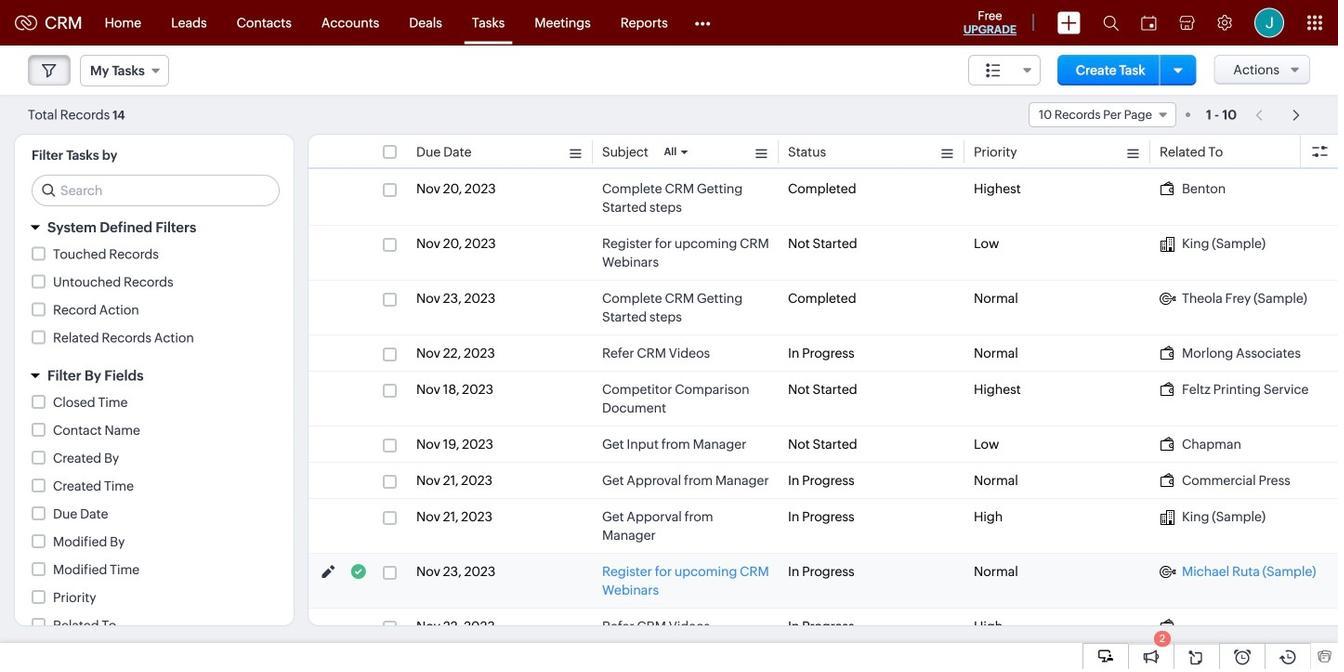 Task type: locate. For each thing, give the bounding box(es) containing it.
create menu image
[[1057, 12, 1081, 34]]

size image
[[986, 62, 1001, 79]]

create menu element
[[1046, 0, 1092, 45]]

None field
[[80, 55, 169, 86], [968, 55, 1041, 85], [1029, 102, 1176, 127], [80, 55, 169, 86], [1029, 102, 1176, 127]]

Search text field
[[33, 176, 279, 205]]

row group
[[308, 171, 1338, 663]]

search image
[[1103, 15, 1119, 31]]

calendar image
[[1141, 15, 1157, 30]]



Task type: describe. For each thing, give the bounding box(es) containing it.
none field size
[[968, 55, 1041, 85]]

profile element
[[1243, 0, 1295, 45]]

search element
[[1092, 0, 1130, 46]]

profile image
[[1254, 8, 1284, 38]]

Other Modules field
[[683, 8, 723, 38]]

logo image
[[15, 15, 37, 30]]



Task type: vqa. For each thing, say whether or not it's contained in the screenshot.
Search text box
yes



